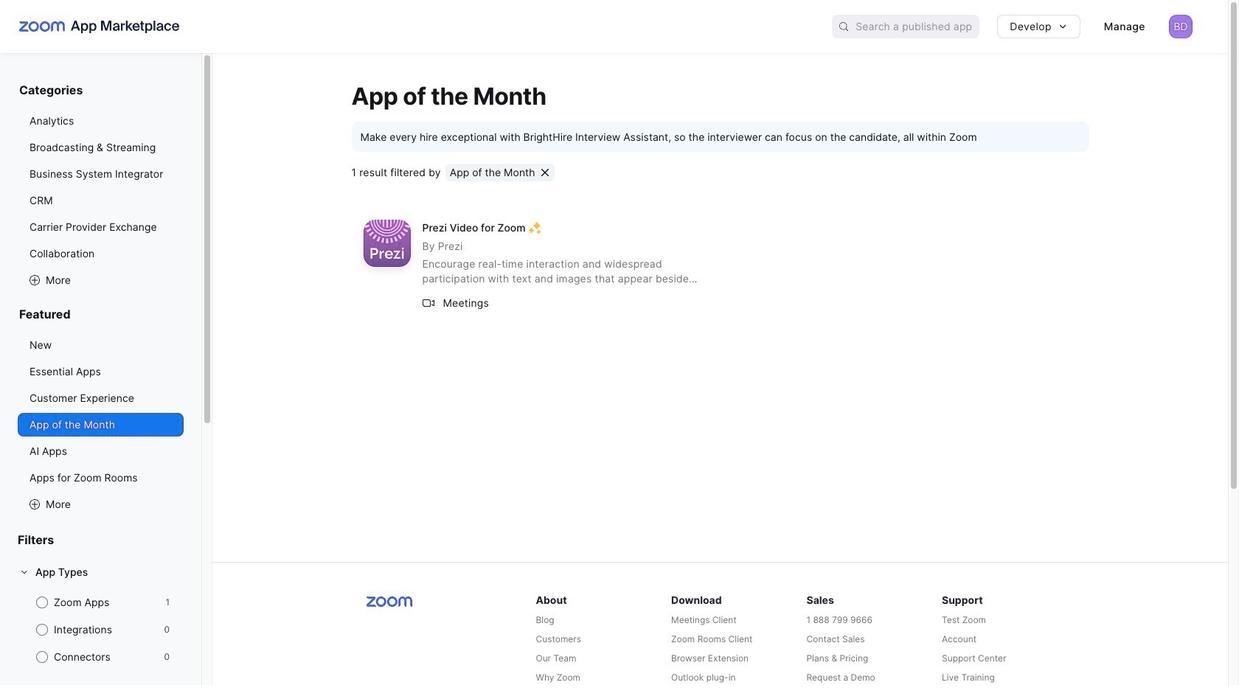 Task type: locate. For each thing, give the bounding box(es) containing it.
banner
[[0, 0, 1229, 53]]

Search text field
[[856, 16, 980, 37]]



Task type: describe. For each thing, give the bounding box(es) containing it.
current user is barb dwyer element
[[1170, 15, 1193, 38]]

search a published app element
[[833, 15, 980, 38]]



